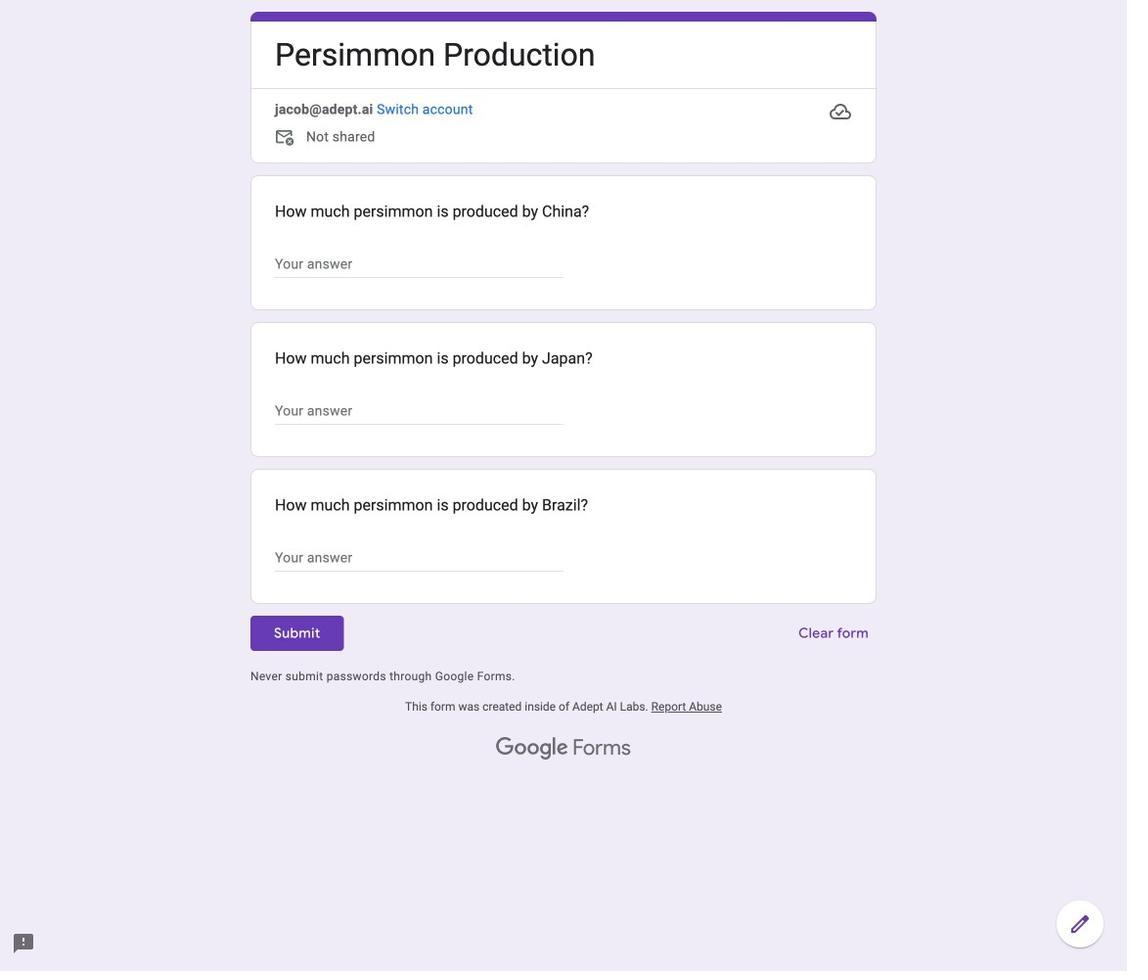 Task type: describe. For each thing, give the bounding box(es) containing it.
google image
[[497, 737, 569, 761]]



Task type: locate. For each thing, give the bounding box(es) containing it.
heading
[[275, 34, 596, 77]]

None text field
[[275, 253, 564, 276], [275, 547, 564, 570], [275, 253, 564, 276], [275, 547, 564, 570]]

None text field
[[275, 400, 564, 423]]

report a problem to google image
[[12, 932, 35, 956]]

your email and google account are not part of your response image
[[275, 127, 306, 151], [275, 127, 299, 151]]

list
[[251, 175, 877, 604]]



Task type: vqa. For each thing, say whether or not it's contained in the screenshot.
text box
yes



